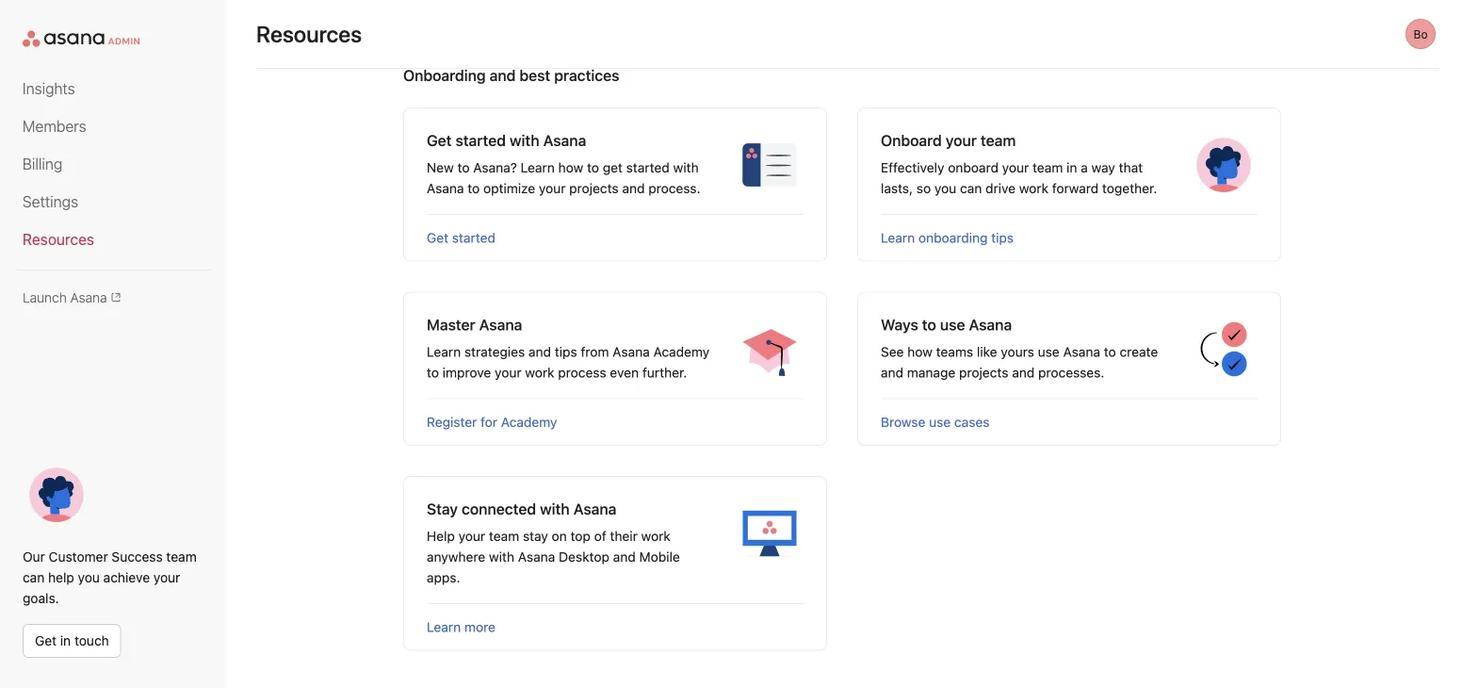 Task type: locate. For each thing, give the bounding box(es) containing it.
get up the new
[[427, 131, 452, 149]]

can down our
[[23, 570, 45, 585]]

0 vertical spatial resources
[[256, 21, 362, 47]]

process.
[[649, 180, 701, 196]]

1 vertical spatial use
[[1039, 344, 1060, 359]]

in left a
[[1067, 159, 1078, 175]]

started for get started with asana
[[456, 131, 506, 149]]

apps.
[[427, 569, 461, 585]]

learn more
[[427, 619, 496, 634]]

new to asana? learn how to get started with asana to optimize your projects and process.
[[427, 159, 701, 196]]

work right drive
[[1020, 180, 1049, 196]]

get
[[427, 131, 452, 149], [427, 230, 449, 245], [35, 633, 57, 649]]

with up on
[[540, 500, 570, 518]]

how left get
[[559, 159, 584, 175]]

work up mobile
[[642, 528, 671, 543]]

academy right the for
[[501, 414, 558, 429]]

way
[[1092, 159, 1116, 175]]

your
[[946, 131, 977, 149], [1003, 159, 1030, 175], [539, 180, 566, 196], [495, 364, 522, 380], [459, 528, 486, 543], [153, 570, 180, 585]]

can
[[961, 180, 983, 196], [23, 570, 45, 585]]

your down success
[[153, 570, 180, 585]]

1 horizontal spatial work
[[642, 528, 671, 543]]

get
[[603, 159, 623, 175]]

you right so
[[935, 180, 957, 196]]

0 vertical spatial in
[[1067, 159, 1078, 175]]

2 vertical spatial started
[[452, 230, 496, 245]]

effectively onboard your team in a way that lasts, so you can drive work forward together.
[[881, 159, 1158, 196]]

0 vertical spatial you
[[935, 180, 957, 196]]

and down see
[[881, 364, 904, 380]]

1 horizontal spatial tips
[[992, 230, 1014, 245]]

started up asana?
[[456, 131, 506, 149]]

to
[[458, 159, 470, 175], [587, 159, 600, 175], [468, 180, 480, 196], [923, 315, 937, 333], [1105, 344, 1117, 359], [427, 364, 439, 380]]

how up manage
[[908, 344, 933, 359]]

team right success
[[166, 549, 197, 565]]

stay
[[523, 528, 548, 543]]

1 vertical spatial can
[[23, 570, 45, 585]]

get started
[[427, 230, 496, 245]]

1 horizontal spatial projects
[[960, 364, 1009, 380]]

can inside our customer success team can help you achieve your goals.
[[23, 570, 45, 585]]

you inside our customer success team can help you achieve your goals.
[[78, 570, 100, 585]]

can down onboard
[[961, 180, 983, 196]]

achieve
[[103, 570, 150, 585]]

use
[[941, 315, 966, 333], [1039, 344, 1060, 359], [930, 414, 951, 429]]

projects down get
[[570, 180, 619, 196]]

1 vertical spatial tips
[[555, 344, 577, 359]]

a
[[1081, 159, 1089, 175]]

you down customer on the left bottom
[[78, 570, 100, 585]]

team inside the effectively onboard your team in a way that lasts, so you can drive work forward together.
[[1033, 159, 1064, 175]]

0 horizontal spatial work
[[525, 364, 555, 380]]

0 horizontal spatial tips
[[555, 344, 577, 359]]

best
[[520, 66, 551, 84]]

to down asana?
[[468, 180, 480, 196]]

your inside help your team stay on top of their work anywhere with asana desktop and mobile apps.
[[459, 528, 486, 543]]

team down connected
[[489, 528, 520, 543]]

to left 'create'
[[1105, 344, 1117, 359]]

0 horizontal spatial academy
[[501, 414, 558, 429]]

and down get
[[623, 180, 645, 196]]

started
[[456, 131, 506, 149], [627, 159, 670, 175], [452, 230, 496, 245]]

1 vertical spatial get
[[427, 230, 449, 245]]

1 vertical spatial in
[[60, 633, 71, 649]]

0 vertical spatial get
[[427, 131, 452, 149]]

with up process.
[[674, 159, 699, 175]]

learn down the lasts,
[[881, 230, 916, 245]]

that
[[1120, 159, 1144, 175]]

academy inside learn strategies and tips from asana academy to improve your work process even further.
[[654, 344, 710, 359]]

and down their
[[613, 549, 636, 564]]

learn for learn more
[[427, 619, 461, 634]]

1 horizontal spatial in
[[1067, 159, 1078, 175]]

how inside new to asana? learn how to get started with asana to optimize your projects and process.
[[559, 159, 584, 175]]

0 vertical spatial work
[[1020, 180, 1049, 196]]

0 horizontal spatial you
[[78, 570, 100, 585]]

asana up like
[[970, 315, 1013, 333]]

tips up process on the bottom
[[555, 344, 577, 359]]

1 horizontal spatial how
[[908, 344, 933, 359]]

see how teams like yours use asana to create and manage projects and processes.
[[881, 344, 1159, 380]]

asana up new to asana? learn how to get started with asana to optimize your projects and process. at the left of the page
[[544, 131, 587, 149]]

stay
[[427, 500, 458, 518]]

team
[[981, 131, 1017, 149], [1033, 159, 1064, 175], [489, 528, 520, 543], [166, 549, 197, 565]]

use up processes.
[[1039, 344, 1060, 359]]

1 horizontal spatial can
[[961, 180, 983, 196]]

drive
[[986, 180, 1016, 196]]

use up teams
[[941, 315, 966, 333]]

1 vertical spatial started
[[627, 159, 670, 175]]

learn left more on the left
[[427, 619, 461, 634]]

1 vertical spatial how
[[908, 344, 933, 359]]

process
[[558, 364, 607, 380]]

learn up optimize
[[521, 159, 555, 175]]

projects down like
[[960, 364, 1009, 380]]

of
[[594, 528, 607, 543]]

tips
[[992, 230, 1014, 245], [555, 344, 577, 359]]

work
[[1020, 180, 1049, 196], [525, 364, 555, 380], [642, 528, 671, 543]]

optimize
[[484, 180, 536, 196]]

learn down master
[[427, 344, 461, 359]]

onboard your team
[[881, 131, 1017, 149]]

billing link
[[23, 153, 204, 175]]

so
[[917, 180, 931, 196]]

use left cases
[[930, 414, 951, 429]]

0 vertical spatial how
[[559, 159, 584, 175]]

get inside button
[[35, 633, 57, 649]]

asana up 'strategies'
[[480, 315, 523, 333]]

forward
[[1053, 180, 1099, 196]]

in left touch
[[60, 633, 71, 649]]

team inside our customer success team can help you achieve your goals.
[[166, 549, 197, 565]]

learn onboarding tips button
[[881, 230, 1014, 245]]

and inside learn strategies and tips from asana academy to improve your work process even further.
[[529, 344, 551, 359]]

asana
[[544, 131, 587, 149], [427, 180, 464, 196], [70, 289, 107, 305], [480, 315, 523, 333], [970, 315, 1013, 333], [613, 344, 650, 359], [1064, 344, 1101, 359], [574, 500, 617, 518], [518, 549, 556, 564]]

with inside new to asana? learn how to get started with asana to optimize your projects and process.
[[674, 159, 699, 175]]

started for get started
[[452, 230, 496, 245]]

1 vertical spatial projects
[[960, 364, 1009, 380]]

learn for learn strategies and tips from asana academy to improve your work process even further.
[[427, 344, 461, 359]]

started down optimize
[[452, 230, 496, 245]]

0 horizontal spatial in
[[60, 633, 71, 649]]

with
[[510, 131, 540, 149], [674, 159, 699, 175], [540, 500, 570, 518], [489, 549, 515, 564]]

your right optimize
[[539, 180, 566, 196]]

1 horizontal spatial academy
[[654, 344, 710, 359]]

onboard
[[881, 131, 942, 149]]

and
[[490, 66, 516, 84], [623, 180, 645, 196], [529, 344, 551, 359], [881, 364, 904, 380], [1013, 364, 1035, 380], [613, 549, 636, 564]]

your down 'strategies'
[[495, 364, 522, 380]]

asana right launch
[[70, 289, 107, 305]]

work inside learn strategies and tips from asana academy to improve your work process even further.
[[525, 364, 555, 380]]

projects
[[570, 180, 619, 196], [960, 364, 1009, 380]]

like
[[977, 344, 998, 359]]

0 horizontal spatial projects
[[570, 180, 619, 196]]

browse use cases button
[[881, 414, 990, 429]]

browse
[[881, 414, 926, 429]]

1 vertical spatial academy
[[501, 414, 558, 429]]

success
[[112, 549, 163, 565]]

academy up 'further.'
[[654, 344, 710, 359]]

and inside new to asana? learn how to get started with asana to optimize your projects and process.
[[623, 180, 645, 196]]

1 vertical spatial resources
[[23, 230, 94, 248]]

work inside the effectively onboard your team in a way that lasts, so you can drive work forward together.
[[1020, 180, 1049, 196]]

register for academy button
[[427, 414, 558, 429]]

1 vertical spatial you
[[78, 570, 100, 585]]

0 vertical spatial can
[[961, 180, 983, 196]]

0 vertical spatial projects
[[570, 180, 619, 196]]

asana up of
[[574, 500, 617, 518]]

team up forward
[[1033, 159, 1064, 175]]

2 vertical spatial get
[[35, 633, 57, 649]]

and right 'strategies'
[[529, 344, 551, 359]]

tips right 'onboarding' on the top right of the page
[[992, 230, 1014, 245]]

use inside see how teams like yours use asana to create and manage projects and processes.
[[1039, 344, 1060, 359]]

your up drive
[[1003, 159, 1030, 175]]

work left process on the bottom
[[525, 364, 555, 380]]

learn inside learn strategies and tips from asana academy to improve your work process even further.
[[427, 344, 461, 359]]

asana down the new
[[427, 180, 464, 196]]

processes.
[[1039, 364, 1105, 380]]

and left the best
[[490, 66, 516, 84]]

how
[[559, 159, 584, 175], [908, 344, 933, 359]]

asana up processes.
[[1064, 344, 1101, 359]]

1 vertical spatial work
[[525, 364, 555, 380]]

with right anywhere
[[489, 549, 515, 564]]

0 vertical spatial started
[[456, 131, 506, 149]]

our
[[23, 549, 45, 565]]

new
[[427, 159, 454, 175]]

learn inside new to asana? learn how to get started with asana to optimize your projects and process.
[[521, 159, 555, 175]]

browse use cases
[[881, 414, 990, 429]]

even
[[610, 364, 639, 380]]

to left improve
[[427, 364, 439, 380]]

learn
[[521, 159, 555, 175], [881, 230, 916, 245], [427, 344, 461, 359], [427, 619, 461, 634]]

get down the new
[[427, 230, 449, 245]]

resources
[[256, 21, 362, 47], [23, 230, 94, 248]]

ways to use asana
[[881, 315, 1013, 333]]

started up process.
[[627, 159, 670, 175]]

with up asana?
[[510, 131, 540, 149]]

your up anywhere
[[459, 528, 486, 543]]

help
[[48, 570, 74, 585]]

get for get started with asana
[[427, 131, 452, 149]]

0 vertical spatial academy
[[654, 344, 710, 359]]

asana up even
[[613, 344, 650, 359]]

1 horizontal spatial resources
[[256, 21, 362, 47]]

team inside help your team stay on top of their work anywhere with asana desktop and mobile apps.
[[489, 528, 520, 543]]

0 horizontal spatial how
[[559, 159, 584, 175]]

1 horizontal spatial you
[[935, 180, 957, 196]]

work inside help your team stay on top of their work anywhere with asana desktop and mobile apps.
[[642, 528, 671, 543]]

asana down stay
[[518, 549, 556, 564]]

master asana
[[427, 315, 523, 333]]

2 vertical spatial work
[[642, 528, 671, 543]]

tips inside learn strategies and tips from asana academy to improve your work process even further.
[[555, 344, 577, 359]]

2 horizontal spatial work
[[1020, 180, 1049, 196]]

learn more button
[[427, 619, 496, 634]]

get down goals. on the bottom left of page
[[35, 633, 57, 649]]

you inside the effectively onboard your team in a way that lasts, so you can drive work forward together.
[[935, 180, 957, 196]]

0 horizontal spatial can
[[23, 570, 45, 585]]



Task type: describe. For each thing, give the bounding box(es) containing it.
members link
[[23, 115, 204, 138]]

settings
[[23, 193, 78, 211]]

0 horizontal spatial resources
[[23, 230, 94, 248]]

insights link
[[23, 77, 204, 100]]

help your team stay on top of their work anywhere with asana desktop and mobile apps.
[[427, 528, 680, 585]]

how inside see how teams like yours use asana to create and manage projects and processes.
[[908, 344, 933, 359]]

billing
[[23, 155, 63, 173]]

for
[[481, 414, 498, 429]]

asana inside new to asana? learn how to get started with asana to optimize your projects and process.
[[427, 180, 464, 196]]

your inside the effectively onboard your team in a way that lasts, so you can drive work forward together.
[[1003, 159, 1030, 175]]

mobile
[[640, 549, 680, 564]]

and inside help your team stay on top of their work anywhere with asana desktop and mobile apps.
[[613, 549, 636, 564]]

together.
[[1103, 180, 1158, 196]]

desktop
[[559, 549, 610, 564]]

asana inside see how teams like yours use asana to create and manage projects and processes.
[[1064, 344, 1101, 359]]

to inside learn strategies and tips from asana academy to improve your work process even further.
[[427, 364, 439, 380]]

ways
[[881, 315, 919, 333]]

anywhere
[[427, 549, 486, 564]]

connected
[[462, 500, 536, 518]]

can inside the effectively onboard your team in a way that lasts, so you can drive work forward together.
[[961, 180, 983, 196]]

your inside our customer success team can help you achieve your goals.
[[153, 570, 180, 585]]

goals.
[[23, 591, 59, 606]]

onboarding
[[919, 230, 988, 245]]

stay connected with asana
[[427, 500, 617, 518]]

in inside the effectively onboard your team in a way that lasts, so you can drive work forward together.
[[1067, 159, 1078, 175]]

with inside help your team stay on top of their work anywhere with asana desktop and mobile apps.
[[489, 549, 515, 564]]

onboarding and best practices
[[403, 66, 620, 84]]

team up onboard
[[981, 131, 1017, 149]]

in inside button
[[60, 633, 71, 649]]

settings link
[[23, 190, 204, 213]]

help
[[427, 528, 455, 543]]

on
[[552, 528, 567, 543]]

further.
[[643, 364, 688, 380]]

our customer success team can help you achieve your goals.
[[23, 549, 197, 606]]

learn strategies and tips from asana academy to improve your work process even further.
[[427, 344, 710, 380]]

effectively
[[881, 159, 945, 175]]

0 vertical spatial tips
[[992, 230, 1014, 245]]

get in touch
[[35, 633, 109, 649]]

2 vertical spatial use
[[930, 414, 951, 429]]

bo
[[1414, 27, 1429, 41]]

learn onboarding tips
[[881, 230, 1014, 245]]

customer
[[49, 549, 108, 565]]

more
[[465, 619, 496, 634]]

members
[[23, 117, 86, 135]]

and down 'yours'
[[1013, 364, 1035, 380]]

0 vertical spatial use
[[941, 315, 966, 333]]

onboarding
[[403, 66, 486, 84]]

launch
[[23, 289, 67, 305]]

from
[[581, 344, 609, 359]]

create
[[1120, 344, 1159, 359]]

see
[[881, 344, 904, 359]]

get for get started
[[427, 230, 449, 245]]

get for get in touch
[[35, 633, 57, 649]]

manage
[[908, 364, 956, 380]]

to right "ways"
[[923, 315, 937, 333]]

asana inside learn strategies and tips from asana academy to improve your work process even further.
[[613, 344, 650, 359]]

improve
[[443, 364, 491, 380]]

register for academy
[[427, 414, 558, 429]]

projects inside see how teams like yours use asana to create and manage projects and processes.
[[960, 364, 1009, 380]]

your inside new to asana? learn how to get started with asana to optimize your projects and process.
[[539, 180, 566, 196]]

lasts,
[[881, 180, 913, 196]]

projects inside new to asana? learn how to get started with asana to optimize your projects and process.
[[570, 180, 619, 196]]

to left get
[[587, 159, 600, 175]]

get in touch button
[[23, 624, 121, 658]]

strategies
[[465, 344, 525, 359]]

started inside new to asana? learn how to get started with asana to optimize your projects and process.
[[627, 159, 670, 175]]

get started button
[[427, 230, 496, 245]]

learn for learn onboarding tips
[[881, 230, 916, 245]]

your up onboard
[[946, 131, 977, 149]]

asana?
[[473, 159, 517, 175]]

asana inside help your team stay on top of their work anywhere with asana desktop and mobile apps.
[[518, 549, 556, 564]]

register
[[427, 414, 477, 429]]

top
[[571, 528, 591, 543]]

resources link
[[23, 228, 204, 251]]

to right the new
[[458, 159, 470, 175]]

master
[[427, 315, 476, 333]]

to inside see how teams like yours use asana to create and manage projects and processes.
[[1105, 344, 1117, 359]]

insights
[[23, 80, 75, 98]]

launch asana link
[[23, 289, 204, 305]]

your inside learn strategies and tips from asana academy to improve your work process even further.
[[495, 364, 522, 380]]

launch asana
[[23, 289, 107, 305]]

cases
[[955, 414, 990, 429]]

onboard
[[949, 159, 999, 175]]

yours
[[1001, 344, 1035, 359]]

get started with asana
[[427, 131, 587, 149]]

teams
[[937, 344, 974, 359]]

practices
[[555, 66, 620, 84]]

touch
[[74, 633, 109, 649]]

their
[[610, 528, 638, 543]]



Task type: vqa. For each thing, say whether or not it's contained in the screenshot.
2nd The See Details, Thought Zone (Brainstorm Space) "image" from the bottom
no



